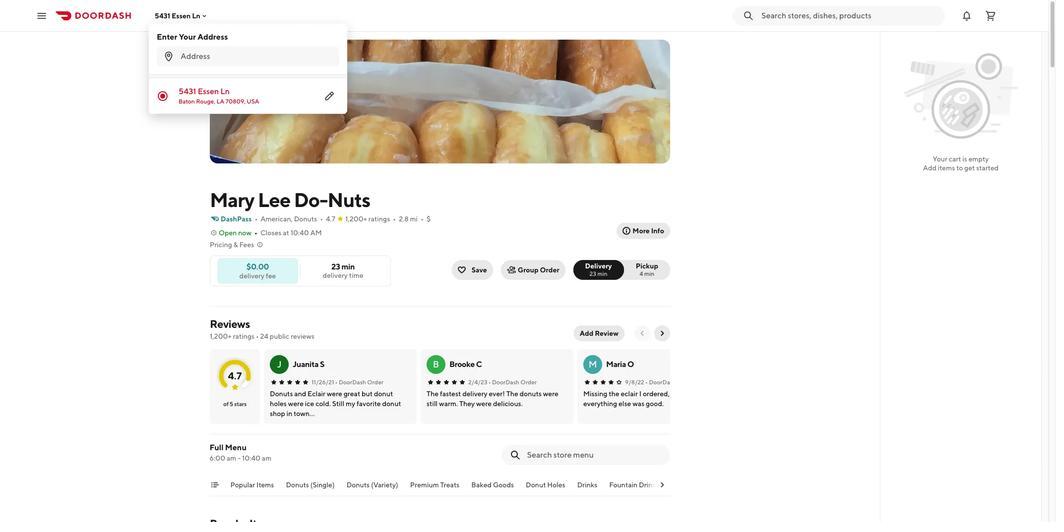 Task type: describe. For each thing, give the bounding box(es) containing it.
delivery inside the 23 min delivery time
[[323, 272, 348, 280]]

add inside your cart is empty add items to get started
[[923, 164, 937, 172]]

now
[[238, 229, 252, 237]]

reviews
[[210, 318, 250, 331]]

1,200+ ratings •
[[345, 215, 396, 223]]

Enter Your Address text field
[[181, 51, 333, 62]]

c
[[476, 360, 482, 370]]

fountain drink
[[610, 482, 656, 490]]

5431 for 5431 essen ln
[[155, 12, 170, 20]]

enter your address
[[157, 32, 228, 42]]

info
[[651, 227, 664, 235]]

min for pickup
[[644, 270, 654, 278]]

reviews 1,200+ ratings • 24 public reviews
[[210, 318, 315, 341]]

scroll menu navigation right image
[[658, 482, 666, 490]]

enter
[[157, 32, 177, 42]]

1 horizontal spatial ratings
[[368, 215, 390, 223]]

add review button
[[574, 326, 624, 342]]

(variety)
[[371, 482, 398, 490]]

brooke c
[[449, 360, 482, 370]]

of 5 stars
[[223, 401, 247, 408]]

mary
[[210, 188, 254, 212]]

empty
[[969, 155, 989, 163]]

cart
[[949, 155, 961, 163]]

drink
[[639, 482, 656, 490]]

premium
[[410, 482, 439, 490]]

do-
[[294, 188, 328, 212]]

0 vertical spatial 10:40
[[291, 229, 309, 237]]

1 am from the left
[[227, 455, 237, 463]]

9/8/22
[[625, 379, 644, 386]]

goods
[[493, 482, 514, 490]]

items
[[938, 164, 955, 172]]

5431 essen ln button
[[155, 12, 208, 20]]

dashpass
[[221, 215, 252, 223]]

mi
[[410, 215, 418, 223]]

drinks button
[[577, 481, 598, 497]]

• up am
[[320, 215, 323, 223]]

popular
[[231, 482, 255, 490]]

donuts (variety)
[[347, 482, 398, 490]]

more
[[633, 227, 650, 235]]

• right 9/8/22
[[645, 379, 648, 386]]

donuts (single) button
[[286, 481, 335, 497]]

add review
[[580, 330, 619, 338]]

Store search: begin typing to search for stores available on DoorDash text field
[[761, 10, 939, 21]]

delivery inside '$0.00 delivery fee'
[[239, 272, 264, 280]]

doordash for m
[[649, 379, 676, 386]]

reviews
[[291, 333, 315, 341]]

get
[[964, 164, 975, 172]]

address
[[198, 32, 228, 42]]

more info button
[[617, 223, 670, 239]]

order for b
[[520, 379, 537, 386]]

Item Search search field
[[527, 450, 662, 461]]

23 inside delivery 23 min
[[589, 270, 596, 278]]

full
[[210, 443, 224, 453]]

donuts (variety) button
[[347, 481, 398, 497]]

b
[[433, 360, 439, 370]]

next image
[[658, 330, 666, 338]]

save button
[[452, 260, 493, 280]]

23 min delivery time
[[323, 262, 363, 280]]

1,200+ inside 'reviews 1,200+ ratings • 24 public reviews'
[[210, 333, 232, 341]]

am
[[310, 229, 322, 237]]

premium treats button
[[410, 481, 460, 497]]

pricing & fees
[[210, 241, 254, 249]]

2 am from the left
[[262, 455, 272, 463]]

save
[[472, 266, 487, 274]]

0 items, open order cart image
[[985, 10, 997, 22]]

0 vertical spatial 1,200+
[[345, 215, 367, 223]]

doordash for b
[[492, 379, 519, 386]]

is
[[962, 155, 967, 163]]

70809,
[[225, 98, 246, 105]]

fees
[[239, 241, 254, 249]]

23 inside the 23 min delivery time
[[331, 262, 340, 272]]

mary lee do-nuts
[[210, 188, 370, 212]]

• closes at 10:40 am
[[255, 229, 322, 237]]

0 vertical spatial your
[[179, 32, 196, 42]]

american,
[[261, 215, 293, 223]]

public
[[270, 333, 289, 341]]

time
[[349, 272, 363, 280]]

donut holes
[[526, 482, 566, 490]]

ln for 5431 essen ln
[[192, 12, 200, 20]]

full menu 6:00 am - 10:40 am
[[210, 443, 272, 463]]

24
[[260, 333, 268, 341]]

pricing & fees button
[[210, 240, 264, 250]]

maria
[[606, 360, 626, 370]]

show menu categories image
[[211, 482, 219, 490]]

$0.00 delivery fee
[[239, 262, 276, 280]]

• inside 'reviews 1,200+ ratings • 24 public reviews'
[[256, 333, 259, 341]]

add inside button
[[580, 330, 593, 338]]

la
[[217, 98, 224, 105]]

$0.00
[[246, 262, 269, 272]]

holes
[[547, 482, 566, 490]]

s
[[320, 360, 324, 370]]

1 horizontal spatial 4.7
[[326, 215, 335, 223]]

essen for 5431 essen ln
[[172, 12, 191, 20]]

to
[[956, 164, 963, 172]]

stars
[[234, 401, 247, 408]]



Task type: locate. For each thing, give the bounding box(es) containing it.
ratings inside 'reviews 1,200+ ratings • 24 public reviews'
[[233, 333, 255, 341]]

0 vertical spatial ln
[[192, 12, 200, 20]]

maria o
[[606, 360, 634, 370]]

essen inside the 5431 essen ln baton rouge, la 70809, usa
[[198, 87, 219, 96]]

1 vertical spatial add
[[580, 330, 593, 338]]

• right the 2/4/23
[[488, 379, 491, 386]]

1 vertical spatial ln
[[220, 87, 230, 96]]

add left the review
[[580, 330, 593, 338]]

drinks
[[577, 482, 598, 490]]

donuts (single)
[[286, 482, 335, 490]]

your inside your cart is empty add items to get started
[[933, 155, 947, 163]]

2/4/23
[[468, 379, 487, 386]]

dashpass •
[[221, 215, 258, 223]]

ln up enter your address
[[192, 12, 200, 20]]

o
[[627, 360, 634, 370]]

ratings left 2.8
[[368, 215, 390, 223]]

2 horizontal spatial min
[[644, 270, 654, 278]]

your cart is empty add items to get started
[[923, 155, 999, 172]]

• doordash order right 11/26/21
[[335, 379, 383, 386]]

5431 for 5431 essen ln baton rouge, la 70809, usa
[[179, 87, 196, 96]]

donut holes button
[[526, 481, 566, 497]]

usa
[[247, 98, 259, 105]]

• doordash order for m
[[645, 379, 694, 386]]

1 vertical spatial ratings
[[233, 333, 255, 341]]

am
[[227, 455, 237, 463], [262, 455, 272, 463]]

2 delivery from the left
[[239, 272, 264, 280]]

5431 up enter
[[155, 12, 170, 20]]

• left the 24
[[256, 333, 259, 341]]

donuts up am
[[294, 215, 317, 223]]

10:40 right - at the bottom of the page
[[242, 455, 261, 463]]

donuts
[[294, 215, 317, 223], [286, 482, 309, 490], [347, 482, 370, 490]]

2 horizontal spatial • doordash order
[[645, 379, 694, 386]]

0 vertical spatial 4.7
[[326, 215, 335, 223]]

order inside 'button'
[[540, 266, 559, 274]]

1 horizontal spatial your
[[933, 155, 947, 163]]

doordash for j
[[339, 379, 366, 386]]

min inside pickup 4 min
[[644, 270, 654, 278]]

brooke
[[449, 360, 475, 370]]

• doordash order for j
[[335, 379, 383, 386]]

min inside delivery 23 min
[[597, 270, 608, 278]]

pickup
[[636, 262, 658, 270]]

ln inside the 5431 essen ln baton rouge, la 70809, usa
[[220, 87, 230, 96]]

order methods option group
[[573, 260, 670, 280]]

5431 essen ln baton rouge, la 70809, usa
[[179, 87, 259, 105]]

fountain
[[610, 482, 638, 490]]

1 vertical spatial essen
[[198, 87, 219, 96]]

donut
[[526, 482, 546, 490]]

order for j
[[367, 379, 383, 386]]

0 horizontal spatial am
[[227, 455, 237, 463]]

-
[[238, 455, 241, 463]]

ratings
[[368, 215, 390, 223], [233, 333, 255, 341]]

0 horizontal spatial ln
[[192, 12, 200, 20]]

ln up la on the left top of page
[[220, 87, 230, 96]]

premium treats
[[410, 482, 460, 490]]

baked goods
[[472, 482, 514, 490]]

your up 'items'
[[933, 155, 947, 163]]

23 left time at the bottom left
[[331, 262, 340, 272]]

1 horizontal spatial essen
[[198, 87, 219, 96]]

american, donuts
[[261, 215, 317, 223]]

min inside the 23 min delivery time
[[341, 262, 355, 272]]

23 left 4
[[589, 270, 596, 278]]

4
[[640, 270, 643, 278]]

2 horizontal spatial doordash
[[649, 379, 676, 386]]

your
[[179, 32, 196, 42], [933, 155, 947, 163]]

1 vertical spatial 10:40
[[242, 455, 261, 463]]

11/26/21
[[312, 379, 334, 386]]

None radio
[[149, 78, 347, 114], [618, 260, 670, 280], [618, 260, 670, 280]]

ln for 5431 essen ln baton rouge, la 70809, usa
[[220, 87, 230, 96]]

rouge,
[[196, 98, 215, 105]]

3 • doordash order from the left
[[645, 379, 694, 386]]

0 horizontal spatial 10:40
[[242, 455, 261, 463]]

order for m
[[677, 379, 694, 386]]

1 vertical spatial 5431
[[179, 87, 196, 96]]

more info
[[633, 227, 664, 235]]

1,200+
[[345, 215, 367, 223], [210, 333, 232, 341]]

juanita
[[293, 360, 319, 370]]

lee
[[258, 188, 290, 212]]

essen up rouge,
[[198, 87, 219, 96]]

• left 2.8
[[393, 215, 396, 223]]

order
[[540, 266, 559, 274], [367, 379, 383, 386], [520, 379, 537, 386], [677, 379, 694, 386]]

delivery down the '$0.00'
[[239, 272, 264, 280]]

1 horizontal spatial add
[[923, 164, 937, 172]]

1 horizontal spatial am
[[262, 455, 272, 463]]

10:40
[[291, 229, 309, 237], [242, 455, 261, 463]]

• right 11/26/21
[[335, 379, 338, 386]]

pricing
[[210, 241, 232, 249]]

essen up enter your address
[[172, 12, 191, 20]]

1 horizontal spatial 10:40
[[291, 229, 309, 237]]

None radio
[[573, 260, 624, 280]]

baton
[[179, 98, 195, 105]]

started
[[976, 164, 999, 172]]

0 horizontal spatial 23
[[331, 262, 340, 272]]

fountain drink button
[[610, 481, 656, 497]]

nuts
[[328, 188, 370, 212]]

• left $
[[421, 215, 424, 223]]

0 horizontal spatial your
[[179, 32, 196, 42]]

popular items button
[[231, 481, 274, 497]]

delivery
[[585, 262, 612, 270]]

ln
[[192, 12, 200, 20], [220, 87, 230, 96]]

1 • doordash order from the left
[[335, 379, 383, 386]]

at
[[283, 229, 289, 237]]

donuts left (variety)
[[347, 482, 370, 490]]

(single)
[[311, 482, 335, 490]]

treats
[[440, 482, 460, 490]]

1,200+ down reviews link on the left bottom of page
[[210, 333, 232, 341]]

min for delivery
[[597, 270, 608, 278]]

• right dashpass
[[255, 215, 258, 223]]

0 vertical spatial 5431
[[155, 12, 170, 20]]

1 delivery from the left
[[323, 272, 348, 280]]

1 horizontal spatial • doordash order
[[488, 379, 537, 386]]

open menu image
[[36, 10, 48, 22]]

10:40 inside full menu 6:00 am - 10:40 am
[[242, 455, 261, 463]]

popular items
[[231, 482, 274, 490]]

3 doordash from the left
[[649, 379, 676, 386]]

2.8
[[399, 215, 409, 223]]

0 horizontal spatial add
[[580, 330, 593, 338]]

review
[[595, 330, 619, 338]]

5431 up the baton
[[179, 87, 196, 96]]

group
[[518, 266, 539, 274]]

delivery 23 min
[[585, 262, 612, 278]]

add left 'items'
[[923, 164, 937, 172]]

reviews link
[[210, 318, 250, 331]]

menu
[[225, 443, 247, 453]]

1 horizontal spatial min
[[597, 270, 608, 278]]

5431 essen ln
[[155, 12, 200, 20]]

6:00
[[210, 455, 226, 463]]

1 vertical spatial your
[[933, 155, 947, 163]]

5431 inside the 5431 essen ln baton rouge, la 70809, usa
[[179, 87, 196, 96]]

ratings down reviews link on the left bottom of page
[[233, 333, 255, 341]]

• doordash order for b
[[488, 379, 537, 386]]

• doordash order right 9/8/22
[[645, 379, 694, 386]]

your right enter
[[179, 32, 196, 42]]

1 vertical spatial 1,200+
[[210, 333, 232, 341]]

open
[[219, 229, 237, 237]]

1 horizontal spatial 23
[[589, 270, 596, 278]]

1 horizontal spatial 5431
[[179, 87, 196, 96]]

1 horizontal spatial ln
[[220, 87, 230, 96]]

previous image
[[638, 330, 646, 338]]

0 horizontal spatial delivery
[[239, 272, 264, 280]]

essen for 5431 essen ln baton rouge, la 70809, usa
[[198, 87, 219, 96]]

• doordash order right the 2/4/23
[[488, 379, 537, 386]]

0 horizontal spatial doordash
[[339, 379, 366, 386]]

1 horizontal spatial delivery
[[323, 272, 348, 280]]

2.8 mi • $
[[399, 215, 431, 223]]

0 horizontal spatial 5431
[[155, 12, 170, 20]]

none radio edit 5431 essen ln from saved addresses
[[149, 78, 347, 114]]

4.7 up "of 5 stars"
[[228, 370, 242, 382]]

0 vertical spatial ratings
[[368, 215, 390, 223]]

notification bell image
[[961, 10, 973, 22]]

10:40 right at
[[291, 229, 309, 237]]

of
[[223, 401, 229, 408]]

delivery left time at the bottom left
[[323, 272, 348, 280]]

none radio containing 5431 essen ln
[[149, 78, 347, 114]]

donuts for donuts (single)
[[286, 482, 309, 490]]

donuts left (single)
[[286, 482, 309, 490]]

$
[[427, 215, 431, 223]]

doordash right 9/8/22
[[649, 379, 676, 386]]

0 horizontal spatial min
[[341, 262, 355, 272]]

j
[[277, 360, 282, 370]]

fee
[[266, 272, 276, 280]]

0 horizontal spatial ratings
[[233, 333, 255, 341]]

0 horizontal spatial 1,200+
[[210, 333, 232, 341]]

mary lee do-nuts image
[[210, 40, 670, 164]]

am left - at the bottom of the page
[[227, 455, 237, 463]]

0 vertical spatial essen
[[172, 12, 191, 20]]

4.7 down nuts
[[326, 215, 335, 223]]

edit 5431 essen ln from saved addresses image
[[323, 90, 335, 102]]

2 doordash from the left
[[492, 379, 519, 386]]

add
[[923, 164, 937, 172], [580, 330, 593, 338]]

closes
[[260, 229, 281, 237]]

am up the items
[[262, 455, 272, 463]]

1 vertical spatial 4.7
[[228, 370, 242, 382]]

1 horizontal spatial 1,200+
[[345, 215, 367, 223]]

group order button
[[501, 260, 565, 280]]

baked
[[472, 482, 492, 490]]

group order
[[518, 266, 559, 274]]

1 doordash from the left
[[339, 379, 366, 386]]

doordash right 11/26/21
[[339, 379, 366, 386]]

• right now
[[255, 229, 257, 237]]

0 horizontal spatial essen
[[172, 12, 191, 20]]

• doordash order
[[335, 379, 383, 386], [488, 379, 537, 386], [645, 379, 694, 386]]

0 vertical spatial add
[[923, 164, 937, 172]]

donuts for donuts (variety)
[[347, 482, 370, 490]]

juanita s
[[293, 360, 324, 370]]

1 horizontal spatial doordash
[[492, 379, 519, 386]]

0 horizontal spatial • doordash order
[[335, 379, 383, 386]]

m
[[589, 360, 597, 370]]

none radio containing delivery
[[573, 260, 624, 280]]

doordash right the 2/4/23
[[492, 379, 519, 386]]

0 horizontal spatial 4.7
[[228, 370, 242, 382]]

pickup 4 min
[[636, 262, 658, 278]]

2 • doordash order from the left
[[488, 379, 537, 386]]

min
[[341, 262, 355, 272], [597, 270, 608, 278], [644, 270, 654, 278]]

items
[[257, 482, 274, 490]]

1,200+ down nuts
[[345, 215, 367, 223]]



Task type: vqa. For each thing, say whether or not it's contained in the screenshot.
Pickup 16 min
no



